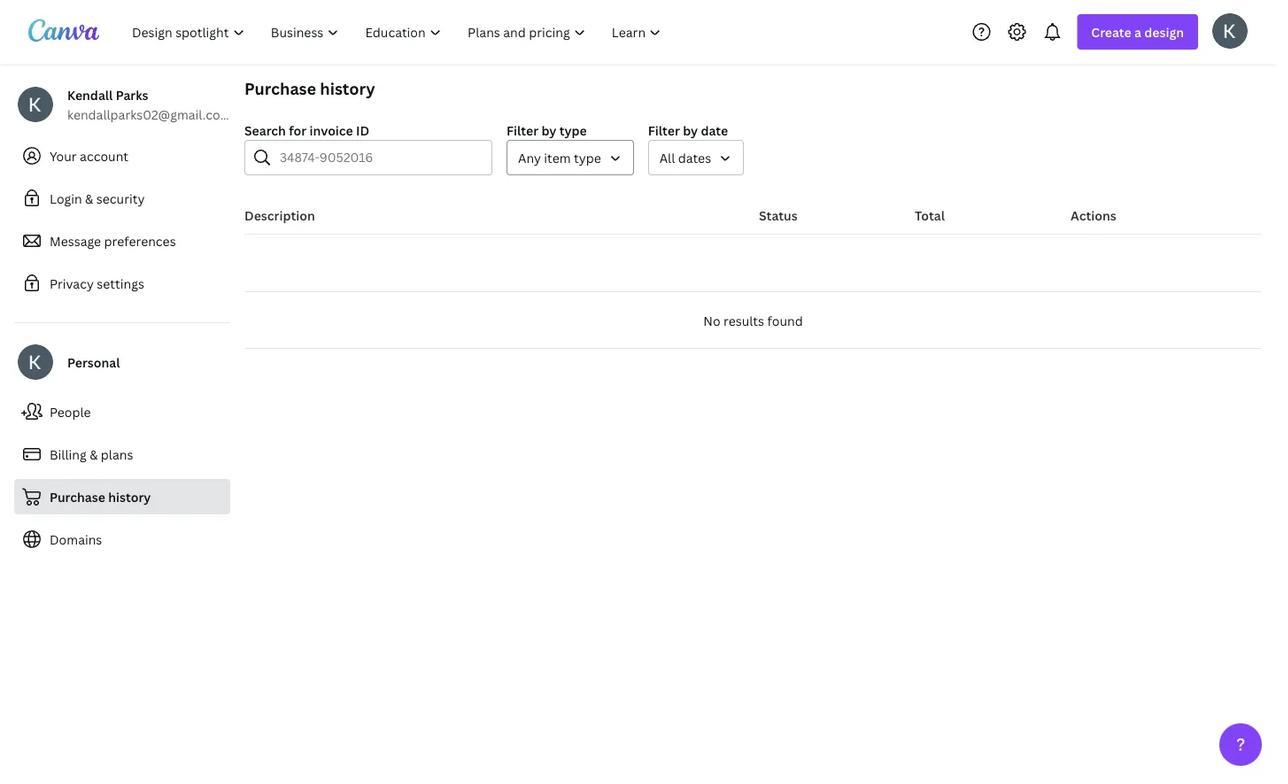 Task type: locate. For each thing, give the bounding box(es) containing it.
by up item
[[542, 122, 557, 139]]

2 by from the left
[[683, 122, 698, 139]]

privacy
[[50, 275, 94, 292]]

message preferences link
[[14, 223, 230, 259]]

1 horizontal spatial purchase history
[[245, 78, 375, 99]]

settings
[[97, 275, 144, 292]]

any
[[518, 149, 541, 166]]

login
[[50, 190, 82, 207]]

kendall
[[67, 86, 113, 103]]

billing & plans link
[[14, 437, 230, 472]]

your account link
[[14, 138, 230, 174]]

billing & plans
[[50, 446, 133, 463]]

0 vertical spatial history
[[320, 78, 375, 99]]

no results found
[[704, 312, 803, 329]]

filter
[[507, 122, 539, 139], [649, 122, 680, 139]]

type inside button
[[574, 149, 602, 166]]

history up id
[[320, 78, 375, 99]]

a
[[1135, 23, 1142, 40]]

1 vertical spatial &
[[90, 446, 98, 463]]

domains link
[[14, 522, 230, 557]]

purchase
[[245, 78, 316, 99], [50, 489, 105, 506]]

type
[[560, 122, 587, 139], [574, 149, 602, 166]]

design
[[1145, 23, 1185, 40]]

0 vertical spatial type
[[560, 122, 587, 139]]

& right login
[[85, 190, 93, 207]]

message preferences
[[50, 233, 176, 249]]

found
[[768, 312, 803, 329]]

filter for filter by date
[[649, 122, 680, 139]]

Search for invoice ID text field
[[280, 141, 481, 175]]

1 by from the left
[[542, 122, 557, 139]]

create a design
[[1092, 23, 1185, 40]]

purchase up domains
[[50, 489, 105, 506]]

0 horizontal spatial purchase history
[[50, 489, 151, 506]]

by left date
[[683, 122, 698, 139]]

1 vertical spatial purchase history
[[50, 489, 151, 506]]

filter up all
[[649, 122, 680, 139]]

results
[[724, 312, 765, 329]]

purchase history up "search for invoice id"
[[245, 78, 375, 99]]

purchase up search
[[245, 78, 316, 99]]

history
[[320, 78, 375, 99], [108, 489, 151, 506]]

type for filter by type
[[560, 122, 587, 139]]

0 horizontal spatial filter
[[507, 122, 539, 139]]

1 vertical spatial type
[[574, 149, 602, 166]]

All dates button
[[649, 140, 745, 175]]

1 vertical spatial history
[[108, 489, 151, 506]]

invoice
[[310, 122, 353, 139]]

filter for filter by type
[[507, 122, 539, 139]]

by
[[542, 122, 557, 139], [683, 122, 698, 139]]

by for type
[[542, 122, 557, 139]]

type up any item type button
[[560, 122, 587, 139]]

history up "domains" link
[[108, 489, 151, 506]]

dates
[[679, 149, 712, 166]]

&
[[85, 190, 93, 207], [90, 446, 98, 463]]

privacy settings link
[[14, 266, 230, 301]]

purchase history
[[245, 78, 375, 99], [50, 489, 151, 506]]

1 horizontal spatial purchase
[[245, 78, 316, 99]]

0 horizontal spatial by
[[542, 122, 557, 139]]

1 horizontal spatial by
[[683, 122, 698, 139]]

people link
[[14, 394, 230, 430]]

any item type
[[518, 149, 602, 166]]

1 filter from the left
[[507, 122, 539, 139]]

1 horizontal spatial filter
[[649, 122, 680, 139]]

0 horizontal spatial history
[[108, 489, 151, 506]]

total
[[915, 207, 946, 224]]

all
[[660, 149, 676, 166]]

0 vertical spatial &
[[85, 190, 93, 207]]

type right item
[[574, 149, 602, 166]]

filter up any
[[507, 122, 539, 139]]

2 filter from the left
[[649, 122, 680, 139]]

login & security link
[[14, 181, 230, 216]]

1 vertical spatial purchase
[[50, 489, 105, 506]]

purchase history down billing & plans
[[50, 489, 151, 506]]

1 horizontal spatial history
[[320, 78, 375, 99]]

type for any item type
[[574, 149, 602, 166]]

& left plans
[[90, 446, 98, 463]]

0 horizontal spatial purchase
[[50, 489, 105, 506]]

plans
[[101, 446, 133, 463]]

date
[[701, 122, 729, 139]]



Task type: vqa. For each thing, say whether or not it's contained in the screenshot.
list
no



Task type: describe. For each thing, give the bounding box(es) containing it.
& for login
[[85, 190, 93, 207]]

create a design button
[[1078, 14, 1199, 50]]

Any item type button
[[507, 140, 634, 175]]

privacy settings
[[50, 275, 144, 292]]

no
[[704, 312, 721, 329]]

0 vertical spatial purchase history
[[245, 78, 375, 99]]

your
[[50, 148, 77, 164]]

domains
[[50, 531, 102, 548]]

0 vertical spatial purchase
[[245, 78, 316, 99]]

actions
[[1071, 207, 1117, 224]]

account
[[80, 148, 129, 164]]

status
[[759, 207, 798, 224]]

kendall parks image
[[1213, 13, 1249, 49]]

personal
[[67, 354, 120, 371]]

login & security
[[50, 190, 145, 207]]

create
[[1092, 23, 1132, 40]]

item
[[544, 149, 571, 166]]

billing
[[50, 446, 87, 463]]

preferences
[[104, 233, 176, 249]]

for
[[289, 122, 307, 139]]

message
[[50, 233, 101, 249]]

parks
[[116, 86, 149, 103]]

& for billing
[[90, 446, 98, 463]]

filter by type
[[507, 122, 587, 139]]

search
[[245, 122, 286, 139]]

security
[[96, 190, 145, 207]]

id
[[356, 122, 370, 139]]

search for invoice id
[[245, 122, 370, 139]]

top level navigation element
[[121, 14, 677, 50]]

people
[[50, 404, 91, 420]]

by for date
[[683, 122, 698, 139]]

kendallparks02@gmail.com
[[67, 106, 232, 123]]

kendall parks kendallparks02@gmail.com
[[67, 86, 232, 123]]

filter by date
[[649, 122, 729, 139]]

purchase history inside purchase history link
[[50, 489, 151, 506]]

all dates
[[660, 149, 712, 166]]

purchase history link
[[14, 479, 230, 515]]

your account
[[50, 148, 129, 164]]

description
[[245, 207, 315, 224]]



